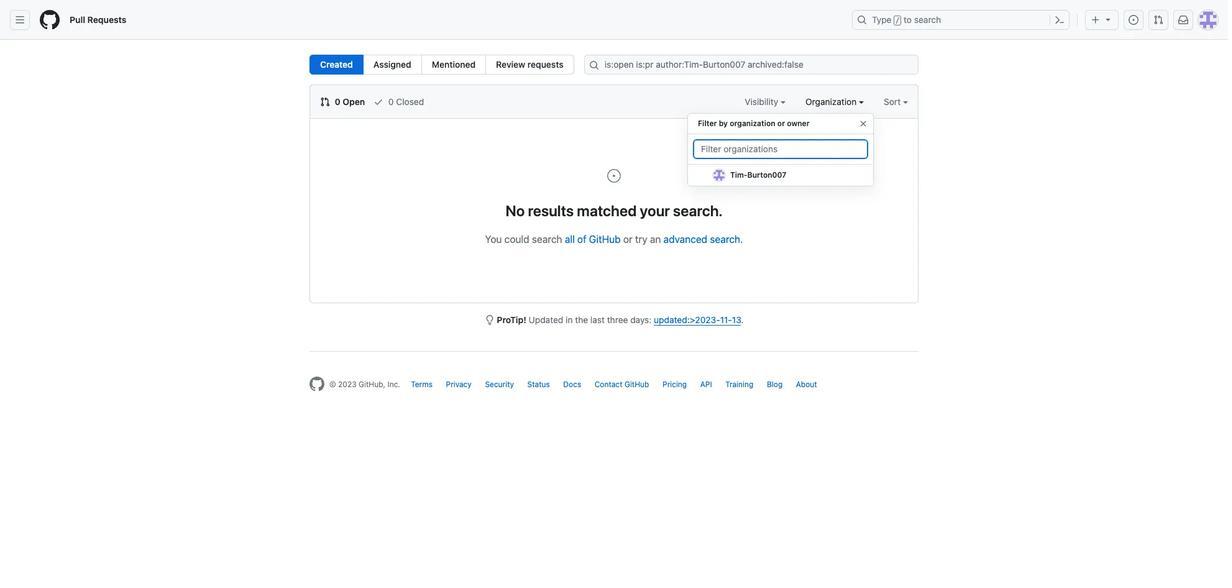 Task type: vqa. For each thing, say whether or not it's contained in the screenshot.
ellipsis image inside the add `diff-expires` field in diff-updatable lists. more information available below. list item
no



Task type: locate. For each thing, give the bounding box(es) containing it.
days:
[[631, 315, 652, 325]]

0 closed
[[386, 96, 424, 107]]

pricing
[[663, 380, 687, 389]]

. right advanced
[[741, 234, 743, 245]]

github
[[589, 234, 621, 245], [625, 380, 649, 389]]

closed
[[396, 96, 424, 107]]

0 right the check icon
[[389, 96, 394, 107]]

or
[[778, 119, 785, 128], [624, 234, 633, 245]]

1 horizontal spatial or
[[778, 119, 785, 128]]

type / to search
[[872, 14, 941, 25]]

search down search.
[[710, 234, 741, 245]]

burton007
[[748, 170, 787, 180]]

organization
[[806, 96, 859, 107]]

issue opened image
[[607, 168, 622, 183]]

advanced
[[664, 234, 708, 245]]

search right 'to' at the top of page
[[914, 14, 941, 25]]

owner
[[787, 119, 810, 128]]

docs link
[[564, 380, 581, 389]]

1 horizontal spatial 0
[[389, 96, 394, 107]]

by
[[719, 119, 728, 128]]

1 vertical spatial or
[[624, 234, 633, 245]]

advanced search link
[[664, 234, 741, 245]]

0 vertical spatial or
[[778, 119, 785, 128]]

assigned link
[[363, 55, 422, 75]]

in
[[566, 315, 573, 325]]

review requests link
[[486, 55, 574, 75]]

2 horizontal spatial search
[[914, 14, 941, 25]]

1 horizontal spatial github
[[625, 380, 649, 389]]

status
[[528, 380, 550, 389]]

command palette image
[[1055, 15, 1065, 25]]

contact
[[595, 380, 623, 389]]

training
[[726, 380, 754, 389]]

1 vertical spatial .
[[741, 315, 744, 325]]

contact github
[[595, 380, 649, 389]]

requests
[[87, 14, 126, 25]]

the
[[575, 315, 588, 325]]

requests
[[528, 59, 564, 70]]

1 0 from the left
[[335, 96, 341, 107]]

security
[[485, 380, 514, 389]]

tim-
[[731, 170, 748, 180]]

pull requests element
[[310, 55, 574, 75]]

13
[[732, 315, 741, 325]]

api link
[[701, 380, 712, 389]]

protip!
[[497, 315, 527, 325]]

github right of
[[589, 234, 621, 245]]

tim-burton007
[[731, 170, 787, 180]]

open
[[343, 96, 365, 107]]

Search all issues text field
[[584, 55, 919, 75]]

or left try
[[624, 234, 633, 245]]

homepage image
[[40, 10, 60, 30], [310, 377, 325, 392]]

pull
[[70, 14, 85, 25]]

0 right git pull request icon
[[335, 96, 341, 107]]

triangle down image
[[1104, 14, 1114, 24]]

organization
[[730, 119, 776, 128]]

assigned
[[374, 59, 411, 70]]

0 closed link
[[374, 95, 424, 108]]

contact github link
[[595, 380, 649, 389]]

0
[[335, 96, 341, 107], [389, 96, 394, 107]]

filter
[[698, 119, 717, 128]]

0 vertical spatial homepage image
[[40, 10, 60, 30]]

search
[[914, 14, 941, 25], [532, 234, 562, 245], [710, 234, 741, 245]]

training link
[[726, 380, 754, 389]]

Issues search field
[[584, 55, 919, 75]]

1 vertical spatial github
[[625, 380, 649, 389]]

blog
[[767, 380, 783, 389]]

/
[[896, 16, 900, 25]]

protip! updated in the last three days: updated:>2023-11-13 .
[[497, 315, 744, 325]]

0 horizontal spatial homepage image
[[40, 10, 60, 30]]

you could search all of github or try an advanced search .
[[485, 234, 743, 245]]

privacy link
[[446, 380, 472, 389]]

issue opened image
[[1129, 15, 1139, 25]]

filter by organization or owner
[[698, 119, 810, 128]]

2 0 from the left
[[389, 96, 394, 107]]

three
[[607, 315, 628, 325]]

docs
[[564, 380, 581, 389]]

0 vertical spatial .
[[741, 234, 743, 245]]

about
[[796, 380, 817, 389]]

@tim burton007 image
[[713, 169, 726, 182]]

last
[[591, 315, 605, 325]]

light bulb image
[[485, 315, 495, 325]]

github right contact on the bottom of the page
[[625, 380, 649, 389]]

1 horizontal spatial homepage image
[[310, 377, 325, 392]]

0 vertical spatial github
[[589, 234, 621, 245]]

github,
[[359, 380, 386, 389]]

or left owner
[[778, 119, 785, 128]]

. right 11-
[[741, 315, 744, 325]]

try
[[635, 234, 648, 245]]

git pull request image
[[320, 97, 330, 107]]

search left all
[[532, 234, 562, 245]]

sort
[[884, 96, 901, 107]]

to
[[904, 14, 912, 25]]

© 2023 github, inc.
[[330, 380, 400, 389]]

terms link
[[411, 380, 433, 389]]

.
[[741, 234, 743, 245], [741, 315, 744, 325]]

blog link
[[767, 380, 783, 389]]

an
[[650, 234, 661, 245]]

pricing link
[[663, 380, 687, 389]]

homepage image left pull
[[40, 10, 60, 30]]

updated
[[529, 315, 564, 325]]

homepage image left ©
[[310, 377, 325, 392]]

0 horizontal spatial 0
[[335, 96, 341, 107]]

0 horizontal spatial or
[[624, 234, 633, 245]]



Task type: describe. For each thing, give the bounding box(es) containing it.
close menu image
[[859, 119, 869, 129]]

security link
[[485, 380, 514, 389]]

0 horizontal spatial search
[[532, 234, 562, 245]]

no results matched your search.
[[506, 202, 723, 219]]

organization button
[[806, 95, 864, 108]]

about link
[[796, 380, 817, 389]]

privacy
[[446, 380, 472, 389]]

api
[[701, 380, 712, 389]]

notifications image
[[1179, 15, 1189, 25]]

Filter organizations text field
[[693, 139, 869, 159]]

your
[[640, 202, 670, 219]]

0 horizontal spatial github
[[589, 234, 621, 245]]

search.
[[673, 202, 723, 219]]

0 for open
[[335, 96, 341, 107]]

inc.
[[388, 380, 400, 389]]

2023
[[338, 380, 357, 389]]

pull requests
[[70, 14, 126, 25]]

results
[[528, 202, 574, 219]]

review requests
[[496, 59, 564, 70]]

updated:>2023-
[[654, 315, 720, 325]]

mentioned link
[[421, 55, 486, 75]]

could
[[505, 234, 530, 245]]

matched
[[577, 202, 637, 219]]

type
[[872, 14, 892, 25]]

plus image
[[1091, 15, 1101, 25]]

status link
[[528, 380, 550, 389]]

1 horizontal spatial search
[[710, 234, 741, 245]]

filter by organization menu
[[688, 108, 874, 196]]

visibility button
[[745, 95, 786, 108]]

tim-burton007 link
[[688, 165, 874, 187]]

1 vertical spatial homepage image
[[310, 377, 325, 392]]

all of github link
[[565, 234, 621, 245]]

visibility
[[745, 96, 781, 107]]

git pull request image
[[1154, 15, 1164, 25]]

terms
[[411, 380, 433, 389]]

0 for closed
[[389, 96, 394, 107]]

or inside menu
[[778, 119, 785, 128]]

review
[[496, 59, 525, 70]]

check image
[[374, 97, 384, 107]]

search image
[[589, 60, 599, 70]]

11-
[[720, 315, 732, 325]]

all
[[565, 234, 575, 245]]

©
[[330, 380, 336, 389]]

no
[[506, 202, 525, 219]]

sort button
[[884, 95, 908, 108]]

updated:>2023-11-13 link
[[654, 315, 741, 325]]

0 open
[[333, 96, 365, 107]]

0 open link
[[320, 95, 365, 108]]

mentioned
[[432, 59, 476, 70]]

of
[[578, 234, 587, 245]]

you
[[485, 234, 502, 245]]



